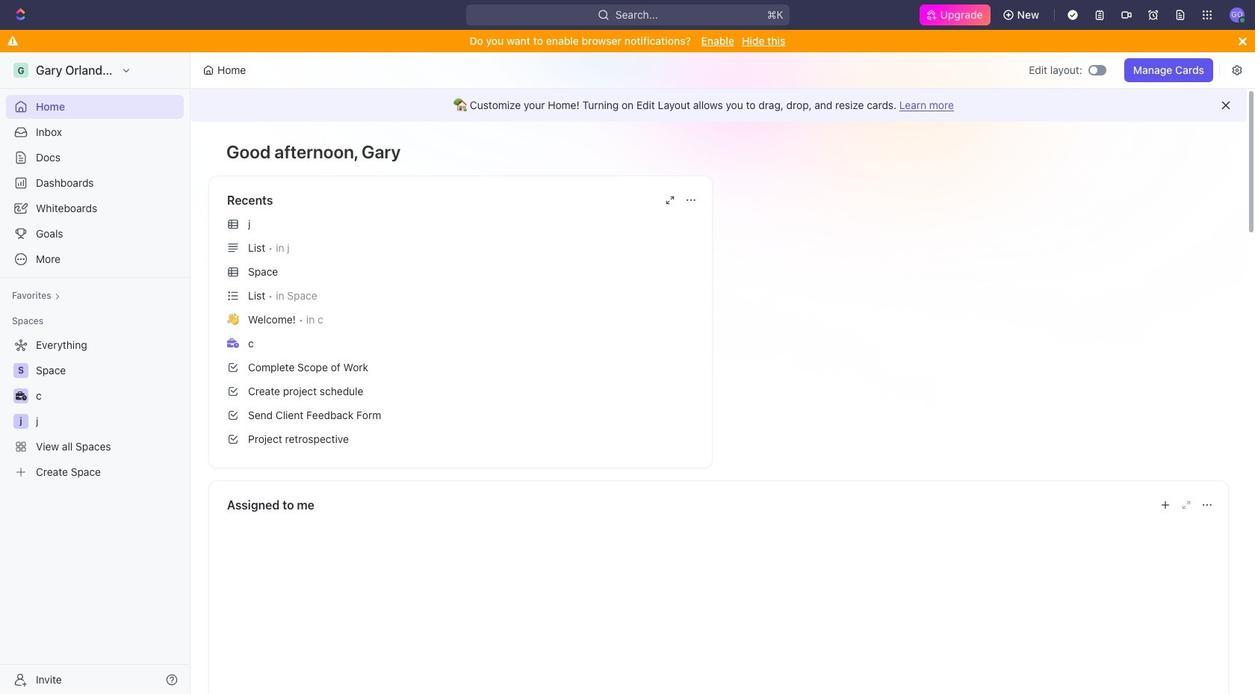 Task type: locate. For each thing, give the bounding box(es) containing it.
alert
[[190, 89, 1247, 122]]

tree
[[6, 333, 184, 484]]

j, , element
[[13, 414, 28, 429]]

sidebar navigation
[[0, 52, 193, 694]]

business time image
[[15, 391, 27, 400]]

business time image
[[227, 338, 239, 348]]



Task type: vqa. For each thing, say whether or not it's contained in the screenshot.
Business Time icon within the Sidebar navigation
yes



Task type: describe. For each thing, give the bounding box(es) containing it.
tree inside sidebar navigation
[[6, 333, 184, 484]]

space, , element
[[13, 363, 28, 378]]

gary orlando's workspace, , element
[[13, 63, 28, 78]]



